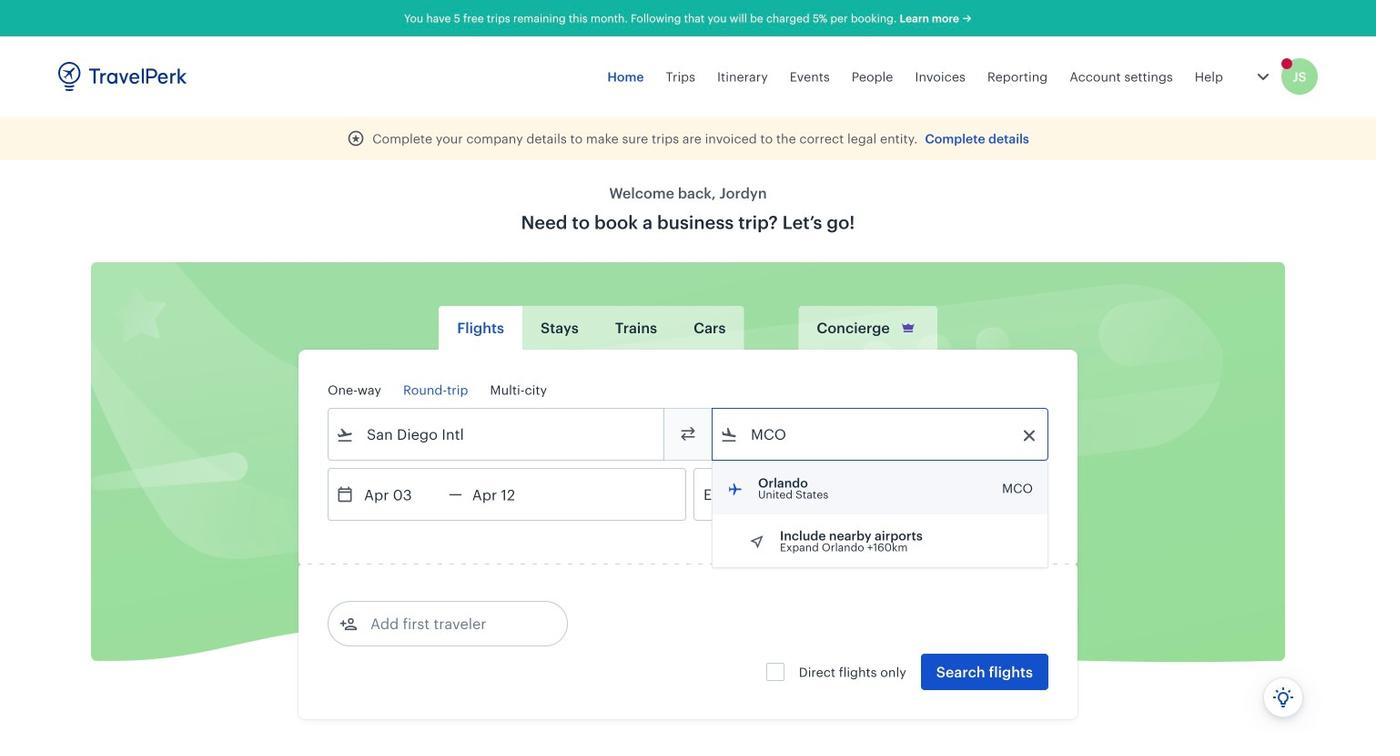 Task type: locate. For each thing, give the bounding box(es) containing it.
From search field
[[354, 420, 640, 449]]

Add first traveler search field
[[358, 609, 547, 638]]



Task type: vqa. For each thing, say whether or not it's contained in the screenshot.
'FROM' search box
yes



Task type: describe. For each thing, give the bounding box(es) containing it.
Depart text field
[[354, 469, 449, 520]]

To search field
[[738, 420, 1024, 449]]

Return text field
[[462, 469, 557, 520]]



